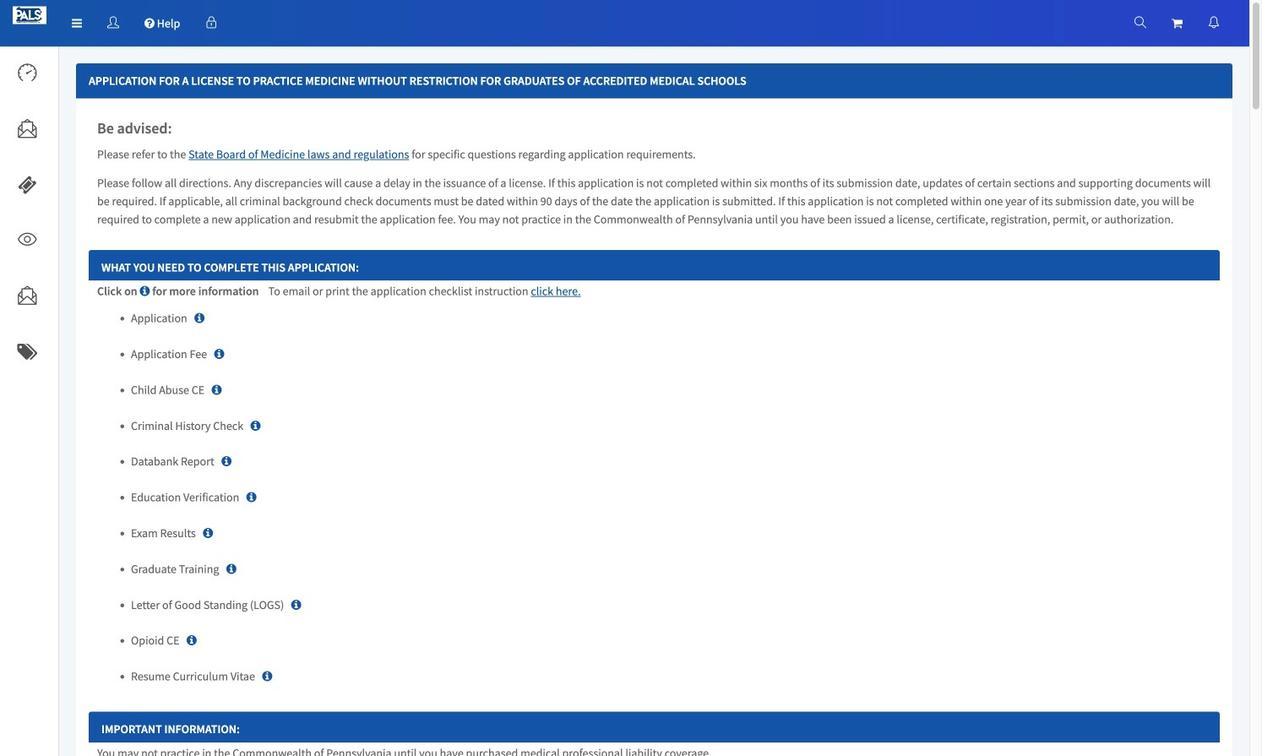 Task type: locate. For each thing, give the bounding box(es) containing it.
navigation
[[0, 0, 1250, 46]]

info circle image
[[194, 312, 205, 324], [222, 456, 232, 468], [247, 492, 257, 503], [203, 527, 213, 539], [187, 635, 197, 647], [262, 671, 272, 683]]

info circle image
[[214, 348, 224, 360], [212, 384, 222, 396], [251, 420, 261, 432], [226, 563, 237, 575], [291, 599, 301, 611]]



Task type: describe. For each thing, give the bounding box(es) containing it.
app logo image
[[13, 6, 46, 24]]



Task type: vqa. For each thing, say whether or not it's contained in the screenshot.
file field
no



